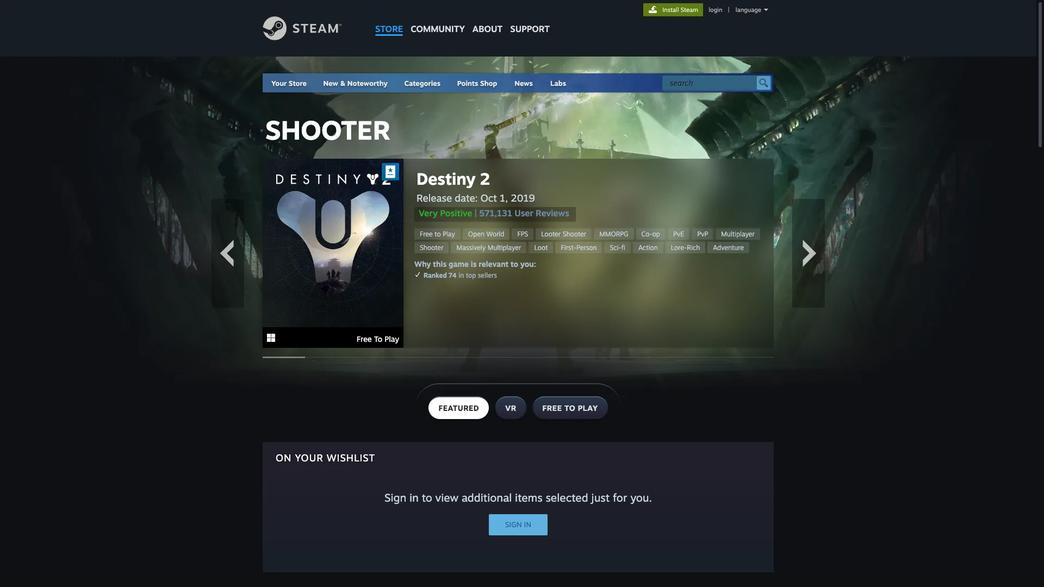 Task type: describe. For each thing, give the bounding box(es) containing it.
points shop
[[457, 79, 497, 88]]

reviews
[[536, 208, 569, 219]]

your store
[[271, 79, 307, 88]]

shooter for multiplayer
[[420, 244, 443, 252]]

why this game is relevant to you:
[[414, 259, 536, 269]]

steam
[[681, 6, 698, 14]]

ranked 74 in top sellers
[[424, 271, 497, 280]]

play inside free to play link
[[385, 335, 399, 344]]

fps
[[517, 230, 528, 238]]

open world link
[[463, 228, 510, 240]]

ranked
[[424, 271, 447, 280]]

shop
[[480, 79, 497, 88]]

login
[[709, 6, 723, 14]]

points shop link
[[448, 73, 506, 92]]

this
[[433, 259, 447, 269]]

play inside free to play link
[[443, 230, 455, 238]]

pvp
[[697, 230, 708, 238]]

support link
[[506, 0, 554, 37]]

shooter link
[[414, 242, 449, 253]]

points
[[457, 79, 478, 88]]

pve link
[[668, 228, 690, 240]]

adventure
[[713, 244, 744, 252]]

vr
[[505, 404, 516, 413]]

top
[[466, 271, 476, 280]]

on
[[276, 452, 292, 464]]

wishlist
[[327, 452, 375, 464]]

free to play link
[[263, 159, 404, 350]]

looter
[[541, 230, 561, 238]]

selected
[[546, 491, 588, 505]]

sci-
[[610, 244, 622, 252]]

multiplayer shooter
[[420, 230, 755, 252]]

2 horizontal spatial play
[[578, 404, 598, 413]]

0 vertical spatial shooter
[[265, 114, 390, 146]]

1 vertical spatial multiplayer
[[488, 244, 521, 252]]

featured
[[439, 404, 479, 413]]

co-
[[642, 230, 653, 238]]

store link
[[371, 0, 407, 39]]

world
[[487, 230, 504, 238]]

2
[[480, 169, 490, 189]]

community link
[[407, 0, 469, 39]]

about
[[473, 23, 503, 34]]

free inside free to play link
[[357, 335, 372, 344]]

0 vertical spatial free to play
[[420, 230, 455, 238]]

destiny
[[417, 169, 476, 189]]

install steam
[[663, 6, 698, 14]]

sign in to view additional items selected just for you.
[[384, 491, 652, 505]]

items
[[515, 491, 543, 505]]

action
[[638, 244, 658, 252]]

sellers
[[478, 271, 497, 280]]

sci-fi
[[610, 244, 625, 252]]

sign in
[[505, 520, 531, 529]]

destiny 2 image
[[263, 159, 404, 328]]

news link
[[506, 73, 542, 92]]

first-
[[561, 244, 577, 252]]

about link
[[469, 0, 506, 37]]

on your wishlist
[[276, 452, 375, 464]]

install steam link
[[643, 3, 703, 16]]

pvp link
[[692, 228, 714, 240]]

fi
[[622, 244, 625, 252]]

categories link
[[404, 79, 441, 88]]

1,
[[500, 192, 508, 204]]

&
[[340, 79, 345, 88]]

2019
[[511, 192, 535, 204]]

massively
[[457, 244, 486, 252]]

to
[[374, 335, 382, 344]]

0 vertical spatial |
[[728, 6, 730, 14]]

pve
[[673, 230, 684, 238]]

adventure link
[[708, 242, 749, 253]]

positive
[[440, 208, 472, 219]]

labs link
[[542, 73, 575, 92]]

free to play link
[[414, 228, 461, 240]]

74
[[449, 271, 457, 280]]

fps link
[[512, 228, 534, 240]]

support
[[510, 23, 550, 34]]

login link
[[707, 6, 725, 14]]

1 horizontal spatial your
[[295, 452, 323, 464]]

action link
[[633, 242, 663, 253]]

release
[[417, 192, 452, 204]]

massively multiplayer
[[457, 244, 521, 252]]



Task type: locate. For each thing, give the bounding box(es) containing it.
0 vertical spatial free
[[420, 230, 433, 238]]

571,131
[[479, 208, 512, 219]]

op
[[652, 230, 660, 238]]

| right login
[[728, 6, 730, 14]]

news
[[515, 79, 533, 88]]

0 horizontal spatial multiplayer
[[488, 244, 521, 252]]

free inside free to play link
[[420, 230, 433, 238]]

shooter
[[265, 114, 390, 146], [563, 230, 586, 238], [420, 244, 443, 252]]

shooter down free to play link
[[420, 244, 443, 252]]

1 horizontal spatial play
[[443, 230, 455, 238]]

oct
[[481, 192, 497, 204]]

0 vertical spatial your
[[271, 79, 287, 88]]

multiplayer up adventure link
[[721, 230, 755, 238]]

additional
[[462, 491, 512, 505]]

in down 'items'
[[524, 520, 531, 529]]

0 vertical spatial sign
[[384, 491, 406, 505]]

1 horizontal spatial in
[[459, 271, 464, 280]]

multiplayer inside multiplayer shooter
[[721, 230, 755, 238]]

| down date: on the left of page
[[475, 208, 477, 219]]

0 horizontal spatial |
[[475, 208, 477, 219]]

your right 'on'
[[295, 452, 323, 464]]

view
[[435, 491, 459, 505]]

2 horizontal spatial free
[[543, 404, 562, 413]]

1 vertical spatial in
[[410, 491, 419, 505]]

in
[[459, 271, 464, 280], [410, 491, 419, 505], [524, 520, 531, 529]]

in right 74
[[459, 271, 464, 280]]

free right vr
[[543, 404, 562, 413]]

next image
[[796, 240, 823, 267]]

community
[[411, 23, 465, 34]]

first-person
[[561, 244, 597, 252]]

1 horizontal spatial sign
[[505, 520, 522, 529]]

in for sign in
[[524, 520, 531, 529]]

lore-rich
[[671, 244, 700, 252]]

sign down the sign in to view additional items selected just for you.
[[505, 520, 522, 529]]

date:
[[455, 192, 478, 204]]

sign left the view
[[384, 491, 406, 505]]

2 vertical spatial shooter
[[420, 244, 443, 252]]

destiny 2 release date: oct 1, 2019 very positive | 571,131 user reviews
[[417, 169, 569, 219]]

new & noteworthy
[[323, 79, 388, 88]]

in for sign in to view additional items selected just for you.
[[410, 491, 419, 505]]

sign for sign in to view additional items selected just for you.
[[384, 491, 406, 505]]

lore-rich link
[[666, 242, 705, 253]]

sci-fi link
[[604, 242, 631, 253]]

to
[[435, 230, 441, 238], [511, 259, 518, 269], [565, 404, 576, 413], [422, 491, 432, 505]]

0 horizontal spatial free
[[357, 335, 372, 344]]

is
[[471, 259, 477, 269]]

store
[[375, 23, 403, 34]]

0 horizontal spatial in
[[410, 491, 419, 505]]

multiplayer down world
[[488, 244, 521, 252]]

shooter inside multiplayer shooter
[[420, 244, 443, 252]]

free to play
[[357, 335, 399, 344]]

destiny 2 link
[[417, 169, 576, 189]]

0 horizontal spatial sign
[[384, 491, 406, 505]]

0 vertical spatial multiplayer
[[721, 230, 755, 238]]

new & noteworthy link
[[323, 79, 388, 88]]

1 horizontal spatial free
[[420, 230, 433, 238]]

2 horizontal spatial shooter
[[563, 230, 586, 238]]

install
[[663, 6, 679, 14]]

1 vertical spatial free
[[357, 335, 372, 344]]

noteworthy
[[347, 79, 388, 88]]

search text field
[[670, 76, 754, 90]]

looter shooter
[[541, 230, 586, 238]]

0 vertical spatial play
[[443, 230, 455, 238]]

categories
[[404, 79, 441, 88]]

labs
[[550, 79, 566, 88]]

user
[[515, 208, 533, 219]]

play
[[443, 230, 455, 238], [385, 335, 399, 344], [578, 404, 598, 413]]

open
[[468, 230, 485, 238]]

previous image
[[213, 240, 240, 267]]

open world
[[468, 230, 504, 238]]

2 vertical spatial play
[[578, 404, 598, 413]]

shooter up first-person link
[[563, 230, 586, 238]]

1 vertical spatial sign
[[505, 520, 522, 529]]

in left the view
[[410, 491, 419, 505]]

your
[[271, 79, 287, 88], [295, 452, 323, 464]]

| inside destiny 2 release date: oct 1, 2019 very positive | 571,131 user reviews
[[475, 208, 477, 219]]

shooter down new
[[265, 114, 390, 146]]

1 vertical spatial play
[[385, 335, 399, 344]]

1 vertical spatial |
[[475, 208, 477, 219]]

looter shooter link
[[536, 228, 592, 240]]

1 horizontal spatial shooter
[[420, 244, 443, 252]]

your store link
[[271, 79, 307, 88]]

2 vertical spatial free
[[543, 404, 562, 413]]

0 horizontal spatial shooter
[[265, 114, 390, 146]]

your left store
[[271, 79, 287, 88]]

very
[[419, 208, 438, 219]]

1 horizontal spatial multiplayer
[[721, 230, 755, 238]]

free up shooter link
[[420, 230, 433, 238]]

game
[[449, 259, 469, 269]]

0 vertical spatial in
[[459, 271, 464, 280]]

1 horizontal spatial free to play
[[543, 404, 598, 413]]

sign for sign in
[[505, 520, 522, 529]]

1 horizontal spatial |
[[728, 6, 730, 14]]

language
[[736, 6, 761, 14]]

relevant
[[479, 259, 509, 269]]

in inside button
[[524, 520, 531, 529]]

sign inside button
[[505, 520, 522, 529]]

2 horizontal spatial in
[[524, 520, 531, 529]]

loot link
[[529, 242, 553, 253]]

you.
[[630, 491, 652, 505]]

shooter for looter
[[563, 230, 586, 238]]

free left to
[[357, 335, 372, 344]]

new
[[323, 79, 338, 88]]

multiplayer link
[[716, 228, 760, 240]]

mmorpg
[[599, 230, 628, 238]]

multiplayer
[[721, 230, 755, 238], [488, 244, 521, 252]]

rich
[[687, 244, 700, 252]]

first-person link
[[556, 242, 602, 253]]

lore-
[[671, 244, 687, 252]]

2 vertical spatial in
[[524, 520, 531, 529]]

1 vertical spatial your
[[295, 452, 323, 464]]

1 vertical spatial shooter
[[563, 230, 586, 238]]

1 vertical spatial free to play
[[543, 404, 598, 413]]

massively multiplayer link
[[451, 242, 527, 253]]

why
[[414, 259, 431, 269]]

0 horizontal spatial play
[[385, 335, 399, 344]]

0 horizontal spatial your
[[271, 79, 287, 88]]

just
[[591, 491, 610, 505]]

free
[[420, 230, 433, 238], [357, 335, 372, 344], [543, 404, 562, 413]]

sign in button
[[489, 514, 548, 536]]

mmorpg link
[[594, 228, 634, 240]]

0 horizontal spatial free to play
[[420, 230, 455, 238]]

you:
[[520, 259, 536, 269]]



Task type: vqa. For each thing, say whether or not it's contained in the screenshot.
the right or
no



